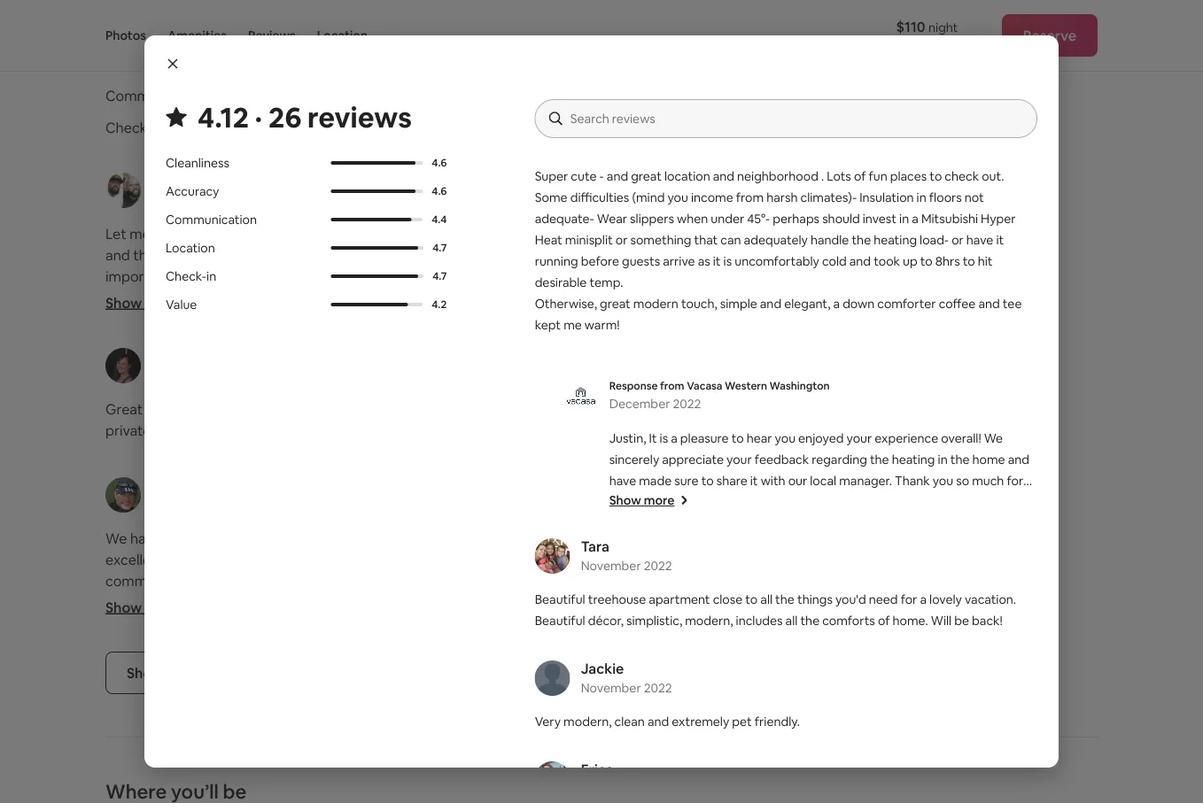 Task type: locate. For each thing, give the bounding box(es) containing it.
0 horizontal spatial come
[[247, 310, 284, 328]]

1 horizontal spatial so
[[851, 785, 866, 803]]

1 vertical spatial 4.6
[[432, 184, 447, 198]]

away
[[912, 530, 945, 548]]

show for bathroom floods a lot. i tried moving the mat away from the drain. that did nothing. you had to squeegee the floor before you could dry yourself off. no place to hang towels either.
[[609, 599, 645, 617]]

more for let me start off first by saying the property itself is beautiful and the home is new and as pictured. i think after a few very important fixes that it could be a great spot but not at this point. upon getting to the property i was pleasantly surprised until the key wouldn't come out of the door. thought maybe it was a quick fix but it ended in a locksmith having to come out. eileen offered a $50 credit towards dinner while we waited for locksmith(credit never came). locksmith comes and has to completely remove lock from door and then told us we wouldn't have a door that locks until the morning. after the property manager was notified and asked for a replacement, she stopped answering. eventually after being told too book another place and i would be refunded, vacasa managed to find another property in the city so we could finally have a place with locking doors around 11pm
[[145, 294, 180, 312]]

more
[[145, 294, 180, 312], [644, 493, 675, 509], [145, 599, 180, 617], [648, 599, 683, 617]]

night down makes
[[143, 742, 177, 760]]

kept
[[535, 317, 561, 333]]

2023 for jennifer
[[680, 192, 709, 208]]

henry image
[[105, 478, 141, 513]]

even
[[311, 763, 342, 782]]

0 horizontal spatial ·
[[165, 2, 170, 28]]

notified
[[257, 437, 307, 456]]

2023 for lucy
[[219, 192, 247, 208]]

handle
[[811, 232, 849, 248]]

$110 night
[[896, 17, 958, 35]]

modern, down looking
[[685, 613, 733, 629]]

0 horizontal spatial night
[[143, 742, 177, 760]]

a down pictured. at the top of page
[[309, 267, 317, 285]]

with inside let me start off first by saying the property itself is beautiful and the home is new and as pictured. i think after a few very important fixes that it could be a great spot but not at this point. upon getting to the property i was pleasantly surprised until the key wouldn't come out of the door. thought maybe it was a quick fix but it ended in a locksmith having to come out. eileen offered a $50 credit towards dinner while we waited for locksmith(credit never came). locksmith comes and has to completely remove lock from door and then told us we wouldn't have a door that locks until the morning. after the property manager was notified and asked for a replacement, she stopped answering. eventually after being told too book another place and i would be refunded, vacasa managed to find another property in the city so we could finally have a place with locking doors around 11pm
[[144, 522, 172, 541]]

0 horizontal spatial no
[[156, 593, 173, 612]]

it inside great location, near restaurants and stores but still quiet and private. it was perfect!
[[157, 421, 167, 440]]

until down point.
[[105, 310, 133, 328]]

0 horizontal spatial there
[[105, 593, 141, 612]]

bed
[[718, 593, 744, 612]]

1 vertical spatial check-in
[[166, 269, 216, 284]]

until right locks
[[311, 416, 339, 434]]

place inside bathroom floods a lot. i tried moving the mat away from the drain. that did nothing. you had to squeegee the floor before you could dry yourself off. no place to hang towels either. the cool looking bed frame has pointy corners (two bruises). there were no instructions in the unit if you had any questions about anything. like a fire ext? the parking for this unit is supposed to be on the street and was not always available because  the location is very busy. many restaurants in the area meant lots of cars. to get to the unit you have to come from the north to turn right onto the street or go through the zeek's pizza parking lot. and the heater?! rumbles and shakes the unit every 4 minutes. it was quite cold in the unit so you had to turn up th
[[800, 572, 836, 590]]

location up cars.
[[851, 678, 904, 697]]

1 horizontal spatial there
[[223, 657, 259, 675]]

november inside tara november 2022
[[581, 558, 641, 574]]

to up soon!
[[879, 494, 891, 510]]

restaurants down always
[[647, 700, 721, 718]]

see
[[781, 516, 801, 532]]

0 vertical spatial modern,
[[685, 613, 733, 629]]

november for tara
[[581, 558, 641, 574]]

is down the great place.
[[660, 431, 668, 447]]

not up many
[[637, 678, 659, 697]]

jackie november 2022
[[581, 660, 672, 696]]

4.6 out of 5.0 image
[[331, 161, 423, 165], [331, 161, 416, 165], [331, 190, 423, 193], [331, 190, 416, 193]]

for down towels
[[901, 592, 917, 608]]

a up us,
[[476, 721, 483, 739]]

0 horizontal spatial 4.12
[[127, 2, 161, 28]]

like
[[714, 636, 740, 654]]

has up "an"
[[262, 657, 284, 675]]

1 horizontal spatial no
[[427, 657, 444, 675]]

jackie image
[[535, 661, 570, 696], [535, 661, 570, 696]]

there
[[105, 593, 141, 612], [223, 657, 259, 675]]

zeek's
[[775, 742, 817, 760]]

0 horizontal spatial book
[[170, 763, 204, 782]]

not inside super cute - and great location and neighborhood . lots of fun places to check out. some difficulties (mind you income from harsh climates)- insulation in floors not adequate- wear slippers when under 45°- perhaps should invest in a mitsubishi hyper heat minisplit or something that can adequately handle the heating load- or have it running before guests arrive as it is uncomfortably cold and took up to 8hrs to hit desirable temp. otherwise, great modern touch, simple and elegant, a down comforter coffee and tee kept me warm!
[[965, 190, 984, 206]]

places
[[890, 168, 927, 184]]

would inside let me start off first by saying the property itself is beautiful and the home is new and as pictured. i think after a few very important fixes that it could be a great spot but not at this point. upon getting to the property i was pleasantly surprised until the key wouldn't come out of the door. thought maybe it was a quick fix but it ended in a locksmith having to come out. eileen offered a $50 credit towards dinner while we waited for locksmith(credit never came). locksmith comes and has to completely remove lock from door and then told us we wouldn't have a door that locks until the morning. after the property manager was notified and asked for a replacement, she stopped answering. eventually after being told too book another place and i would be refunded, vacasa managed to find another property in the city so we could finally have a place with locking doors around 11pm
[[233, 480, 272, 498]]

· right photos
[[165, 2, 170, 28]]

2 horizontal spatial all
[[786, 613, 798, 629]]

it down heater?!
[[675, 785, 684, 803]]

1 vertical spatial 4.12 · 26 reviews
[[198, 98, 412, 136]]

pictured.
[[287, 246, 346, 264]]

heating up took
[[874, 232, 917, 248]]

1 horizontal spatial it
[[649, 431, 657, 447]]

have inside super cute - and great location and neighborhood . lots of fun places to check out. some difficulties (mind you income from harsh climates)- insulation in floors not adequate- wear slippers when under 45°- perhaps should invest in a mitsubishi hyper heat minisplit or something that can adequately handle the heating load- or have it running before guests arrive as it is uncomfortably cold and took up to 8hrs to hit desirable temp. otherwise, great modern touch, simple and elegant, a down comforter coffee and tee kept me warm!
[[966, 232, 994, 248]]

regarding
[[812, 452, 867, 468]]

cold down rumbles
[[752, 785, 780, 803]]

came).
[[255, 374, 299, 392]]

is down can
[[724, 253, 732, 269]]

or down mitsubishi
[[952, 232, 964, 248]]

be down eventually
[[275, 480, 292, 498]]

communication down lucy september 2023
[[166, 212, 257, 228]]

me right let
[[130, 225, 150, 243]]

1 horizontal spatial home
[[972, 452, 1005, 468]]

out.
[[982, 168, 1004, 184], [480, 331, 505, 349]]

0 vertical spatial had
[[789, 551, 813, 569]]

1 vertical spatial cold
[[752, 785, 780, 803]]

asked
[[338, 437, 377, 456]]

great for great place.
[[609, 400, 646, 418]]

makes
[[136, 721, 178, 739]]

1 horizontal spatial night
[[929, 19, 958, 35]]

restaurants
[[237, 400, 311, 418], [420, 678, 494, 697], [647, 700, 721, 718]]

come up "waited"
[[439, 331, 477, 349]]

0 vertical spatial all
[[760, 592, 773, 608]]

1 vertical spatial book
[[170, 763, 204, 782]]

0 horizontal spatial location
[[664, 168, 710, 184]]

coffee inside super cute - and great location and neighborhood . lots of fun places to check out. some difficulties (mind you income from harsh climates)- insulation in floors not adequate- wear slippers when under 45°- perhaps should invest in a mitsubishi hyper heat minisplit or something that can adequately handle the heating load- or have it running before guests arrive as it is uncomfortably cold and took up to 8hrs to hit desirable temp. otherwise, great modern touch, simple and elegant, a down comforter coffee and tee kept me warm!
[[939, 296, 976, 312]]

4.4 out of 5.0 image
[[331, 218, 423, 222], [331, 218, 412, 222]]

1 vertical spatial friendly.
[[755, 714, 800, 730]]

yourself
[[700, 572, 752, 590]]

will
[[931, 613, 952, 629]]

1 horizontal spatial clean
[[614, 714, 645, 730]]

had left the 'any'
[[891, 615, 915, 633]]

with left say
[[144, 522, 172, 541]]

parking inside we have to say it is a nice, clean, up-dated place, wifi is excellent and it is dog friendly. however, we have the following comments on this place. as it is advertised with a kitchen, but there is no stove to cook. only have a counter top multi- purpose use oven; shower stall needs a ledge to hold soap and shampoo; a cleaning mop is needed as water splashing out from shower stall; there has a keurig machine but no coffee pod provided; parking is an issue since couple of restaurants and pubs around. heating system is mounted outside the wall that makes a constant rumbling noise, we could not have a good night sleep. with the noise is a major drawback for us, we would book this place again even it is a very nice & clean place.
[[200, 678, 249, 697]]

available
[[709, 678, 765, 697]]

1 vertical spatial door
[[210, 416, 241, 434]]

Search reviews, Press 'Enter' to search text field
[[570, 110, 1020, 128]]

0 vertical spatial door
[[299, 395, 331, 413]]

is up even
[[318, 742, 328, 760]]

again inside justin, it is a pleasure to hear you enjoyed your experience overall! we sincerely appreciate your feedback regarding the heating in the home and have made sure to share it with our local manager. thank you so much for staying with us and allowing us the opportunity to improve by providing your suggestions. we hope to see you again soon!
[[827, 516, 858, 532]]

out down soap
[[463, 636, 485, 654]]

4.7 out of 5.0 image
[[379, 126, 487, 130], [379, 126, 481, 130], [331, 246, 424, 250], [331, 246, 418, 250], [331, 275, 424, 278], [331, 275, 418, 278]]

multi-
[[429, 593, 467, 612]]

0 horizontal spatial as
[[270, 246, 284, 264]]

private.
[[105, 421, 154, 440]]

0 horizontal spatial before
[[581, 253, 619, 269]]

2 the from the top
[[609, 657, 634, 675]]

your down staying
[[609, 516, 635, 532]]

night inside $110 night
[[929, 19, 958, 35]]

but
[[391, 267, 414, 285], [202, 331, 224, 349], [385, 400, 408, 418], [481, 572, 504, 590], [402, 657, 424, 675]]

ended
[[240, 331, 282, 349]]

1 horizontal spatial has
[[447, 374, 469, 392]]

0 horizontal spatial street
[[609, 742, 648, 760]]

clean inside we have to say it is a nice, clean, up-dated place, wifi is excellent and it is dog friendly. however, we have the following comments on this place. as it is advertised with a kitchen, but there is no stove to cook. only have a counter top multi- purpose use oven; shower stall needs a ledge to hold soap and shampoo; a cleaning mop is needed as water splashing out from shower stall; there has a keurig machine but no coffee pod provided; parking is an issue since couple of restaurants and pubs around. heating system is mounted outside the wall that makes a constant rumbling noise, we could not have a good night sleep. with the noise is a major drawback for us, we would book this place again even it is a very nice & clean place.
[[455, 763, 490, 782]]

clean inside 4.12 · 26 reviews 'dialog'
[[614, 714, 645, 730]]

suggestions.
[[637, 516, 709, 532]]

lock
[[235, 395, 262, 413]]

door down the locksmith
[[299, 395, 331, 413]]

tara
[[581, 537, 609, 556]]

christine image
[[105, 348, 141, 384]]

2 4.6 from the top
[[432, 184, 447, 198]]

1 vertical spatial value
[[166, 297, 197, 313]]

providing
[[960, 494, 1014, 510]]

in
[[152, 118, 163, 137], [917, 190, 927, 206], [899, 211, 909, 227], [206, 269, 216, 284], [285, 331, 296, 349], [938, 452, 948, 468], [250, 501, 261, 519], [785, 615, 796, 633], [724, 700, 735, 718], [783, 785, 795, 803]]

0 vertical spatial cold
[[822, 253, 847, 269]]

a inside bathroom floods a lot. i tried moving the mat away from the drain. that did nothing. you had to squeegee the floor before you could dry yourself off. no place to hang towels either. the cool looking bed frame has pointy corners (two bruises). there were no instructions in the unit if you had any questions about anything. like a fire ext? the parking for this unit is supposed to be on the street and was not always available because  the location is very busy. many restaurants in the area meant lots of cars. to get to the unit you have to come from the north to turn right onto the street or go through the zeek's pizza parking lot. and the heater?! rumbles and shakes the unit every 4 minutes. it was quite cold in the unit so you had to turn up th
[[743, 636, 751, 654]]

remove
[[182, 395, 231, 413]]

home down start
[[158, 246, 196, 264]]

1 vertical spatial reviews
[[307, 98, 412, 136]]

26 inside button
[[184, 664, 200, 682]]

0 horizontal spatial restaurants
[[237, 400, 311, 418]]

show inside 4.12 · 26 reviews 'dialog'
[[609, 493, 641, 509]]

me inside super cute - and great location and neighborhood . lots of fun places to check out. some difficulties (mind you income from harsh climates)- insulation in floors not adequate- wear slippers when under 45°- perhaps should invest in a mitsubishi hyper heat minisplit or something that can adequately handle the heating load- or have it running before guests arrive as it is uncomfortably cold and took up to 8hrs to hit desirable temp. otherwise, great modern touch, simple and elegant, a down comforter coffee and tee kept me warm!
[[564, 317, 582, 333]]

2023 for kate
[[708, 497, 737, 513]]

before inside super cute - and great location and neighborhood . lots of fun places to check out. some difficulties (mind you income from harsh climates)- insulation in floors not adequate- wear slippers when under 45°- perhaps should invest in a mitsubishi hyper heat minisplit or something that can adequately handle the heating load- or have it running before guests arrive as it is uncomfortably cold and took up to 8hrs to hit desirable temp. otherwise, great modern touch, simple and elegant, a down comforter coffee and tee kept me warm!
[[581, 253, 619, 269]]

1 vertical spatial december
[[609, 396, 670, 412]]

show more button inside 4.12 · 26 reviews 'dialog'
[[609, 492, 689, 509]]

4.7
[[1000, 89, 1014, 103], [433, 241, 447, 255], [433, 269, 447, 283]]

home inside justin, it is a pleasure to hear you enjoyed your experience overall! we sincerely appreciate your feedback regarding the heating in the home and have made sure to share it with our local manager. thank you so much for staying with us and allowing us the opportunity to improve by providing your suggestions. we hope to see you again soon!
[[972, 452, 1005, 468]]

and
[[607, 168, 628, 184], [713, 168, 735, 184], [105, 246, 130, 264], [242, 246, 267, 264], [849, 253, 871, 269], [760, 296, 782, 312], [978, 296, 1000, 312], [419, 374, 444, 392], [334, 395, 358, 413], [314, 400, 339, 418], [473, 400, 497, 418], [310, 437, 335, 456], [1008, 452, 1029, 468], [198, 480, 223, 498], [696, 494, 718, 510], [167, 551, 192, 569], [485, 615, 510, 633], [971, 657, 995, 675], [105, 700, 130, 718], [648, 714, 669, 730], [779, 763, 804, 782]]

1 november from the top
[[581, 558, 641, 574]]

have up staying
[[609, 473, 636, 489]]

4.6
[[432, 156, 447, 170], [432, 184, 447, 198]]

a left the fire
[[743, 636, 751, 654]]

i left think
[[349, 246, 353, 264]]

0 vertical spatial turn
[[872, 721, 899, 739]]

0 horizontal spatial turn
[[872, 721, 899, 739]]

0 horizontal spatial all
[[166, 664, 181, 682]]

your up share
[[727, 452, 752, 468]]

modern, inside 'beautiful treehouse apartment close to all the things you'd need for a lovely vacation. beautiful décor, simplistic, modern, includes all the comforts of home.  will be back!'
[[685, 613, 733, 629]]

show for let me start off first by saying the property itself is beautiful and the home is new and as pictured. i think after a few very important fixes that it could be a great spot but not at this point. upon getting to the property i was pleasantly surprised until the key wouldn't come out of the door. thought maybe it was a quick fix but it ended in a locksmith having to come out. eileen offered a $50 credit towards dinner while we waited for locksmith(credit never came). locksmith comes and has to completely remove lock from door and then told us we wouldn't have a door that locks until the morning. after the property manager was notified and asked for a replacement, she stopped answering. eventually after being told too book another place and i would be refunded, vacasa managed to find another property in the city so we could finally have a place with locking doors around 11pm
[[105, 294, 142, 312]]

2 vertical spatial all
[[166, 664, 181, 682]]

has inside bathroom floods a lot. i tried moving the mat away from the drain. that did nothing. you had to squeegee the floor before you could dry yourself off. no place to hang towels either. the cool looking bed frame has pointy corners (two bruises). there were no instructions in the unit if you had any questions about anything. like a fire ext? the parking for this unit is supposed to be on the street and was not always available because  the location is very busy. many restaurants in the area meant lots of cars. to get to the unit you have to come from the north to turn right onto the street or go through the zeek's pizza parking lot. and the heater?! rumbles and shakes the unit every 4 minutes. it was quite cold in the unit so you had to turn up th
[[790, 593, 812, 612]]

cars.
[[884, 700, 914, 718]]

0 vertical spatial after
[[392, 246, 424, 264]]

unit
[[824, 615, 849, 633], [738, 657, 763, 675], [609, 721, 634, 739], [879, 763, 904, 782], [823, 785, 848, 803]]

a up top
[[416, 572, 423, 590]]

0 horizontal spatial by
[[239, 225, 255, 243]]

0 horizontal spatial me
[[130, 225, 150, 243]]

with inside we have to say it is a nice, clean, up-dated place, wifi is excellent and it is dog friendly. however, we have the following comments on this place. as it is advertised with a kitchen, but there is no stove to cook. only have a counter top multi- purpose use oven; shower stall needs a ledge to hold soap and shampoo; a cleaning mop is needed as water splashing out from shower stall; there has a keurig machine but no coffee pod provided; parking is an issue since couple of restaurants and pubs around. heating system is mounted outside the wall that makes a constant rumbling noise, we could not have a good night sleep. with the noise is a major drawback for us, we would book this place again even it is a very nice & clean place.
[[384, 572, 413, 590]]

an
[[265, 678, 281, 697]]

show inside button
[[127, 664, 163, 682]]

more for bathroom floods a lot. i tried moving the mat away from the drain. that did nothing. you had to squeegee the floor before you could dry yourself off. no place to hang towels either.
[[648, 599, 683, 617]]

4.4 out of 5.0 image up think
[[331, 218, 412, 222]]

place,
[[380, 530, 419, 548]]

it right say
[[206, 530, 215, 548]]

kate image
[[609, 478, 644, 513], [609, 478, 644, 513]]

of
[[854, 168, 866, 184], [313, 310, 326, 328], [878, 613, 890, 629], [403, 678, 417, 697], [867, 700, 881, 718]]

vacasa western washington image
[[563, 378, 599, 414]]

come up through
[[715, 721, 752, 739]]

up
[[903, 253, 918, 269], [971, 785, 988, 803]]

cold inside super cute - and great location and neighborhood . lots of fun places to check out. some difficulties (mind you income from harsh climates)- insulation in floors not adequate- wear slippers when under 45°- perhaps should invest in a mitsubishi hyper heat minisplit or something that can adequately handle the heating load- or have it running before guests arrive as it is uncomfortably cold and took up to 8hrs to hit desirable temp. otherwise, great modern touch, simple and elegant, a down comforter coffee and tee kept me warm!
[[822, 253, 847, 269]]

2023 inside kate february 2023
[[708, 497, 737, 513]]

beautiful inside list
[[609, 225, 666, 243]]

check-in up getting
[[166, 269, 216, 284]]

beautiful for beautiful place. not the most thoughtfully appointed, though.
[[609, 225, 666, 243]]

4.4 out of 5.0 image up itself
[[331, 218, 423, 222]]

instructions
[[705, 615, 782, 633]]

appointed,
[[883, 225, 954, 243]]

you inside super cute - and great location and neighborhood . lots of fun places to check out. some difficulties (mind you income from harsh climates)- insulation in floors not adequate- wear slippers when under 45°- perhaps should invest in a mitsubishi hyper heat minisplit or something that can adequately handle the heating load- or have it running before guests arrive as it is uncomfortably cold and took up to 8hrs to hit desirable temp. otherwise, great modern touch, simple and elegant, a down comforter coffee and tee kept me warm!
[[668, 190, 688, 206]]

as inside we have to say it is a nice, clean, up-dated place, wifi is excellent and it is dog friendly. however, we have the following comments on this place. as it is advertised with a kitchen, but there is no stove to cook. only have a counter top multi- purpose use oven; shower stall needs a ledge to hold soap and shampoo; a cleaning mop is needed as water splashing out from shower stall; there has a keurig machine but no coffee pod provided; parking is an issue since couple of restaurants and pubs around. heating system is mounted outside the wall that makes a constant rumbling noise, we could not have a good night sleep. with the noise is a major drawback for us, we would book this place again even it is a very nice & clean place.
[[341, 636, 355, 654]]

out up towards
[[287, 310, 310, 328]]

1 great from the left
[[105, 400, 143, 418]]

the inside super cute - and great location and neighborhood . lots of fun places to check out. some difficulties (mind you income from harsh climates)- insulation in floors not adequate- wear slippers when under 45°- perhaps should invest in a mitsubishi hyper heat minisplit or something that can adequately handle the heating load- or have it running before guests arrive as it is uncomfortably cold and took up to 8hrs to hit desirable temp. otherwise, great modern touch, simple and elegant, a down comforter coffee and tee kept me warm!
[[852, 232, 871, 248]]

0 vertical spatial out
[[287, 310, 310, 328]]

system
[[276, 700, 323, 718]]

0 vertical spatial great
[[631, 168, 662, 184]]

that inside super cute - and great location and neighborhood . lots of fun places to check out. some difficulties (mind you income from harsh climates)- insulation in floors not adequate- wear slippers when under 45°- perhaps should invest in a mitsubishi hyper heat minisplit or something that can adequately handle the heating load- or have it running before guests arrive as it is uncomfortably cold and took up to 8hrs to hit desirable temp. otherwise, great modern touch, simple and elegant, a down comforter coffee and tee kept me warm!
[[694, 232, 718, 248]]

told up 'morning.'
[[395, 395, 421, 413]]

would down good
[[128, 763, 167, 782]]

me inside let me start off first by saying the property itself is beautiful and the home is new and as pictured. i think after a few very important fixes that it could be a great spot but not at this point. upon getting to the property i was pleasantly surprised until the key wouldn't come out of the door. thought maybe it was a quick fix but it ended in a locksmith having to come out. eileen offered a $50 credit towards dinner while we waited for locksmith(credit never came). locksmith comes and has to completely remove lock from door and then told us we wouldn't have a door that locks until the morning. after the property manager was notified and asked for a replacement, she stopped answering. eventually after being told too book another place and i would be refunded, vacasa managed to find another property in the city so we could finally have a place with locking doors around 11pm
[[130, 225, 150, 243]]

lots
[[840, 700, 864, 718]]

2 vertical spatial location
[[166, 240, 215, 256]]

from inside we have to say it is a nice, clean, up-dated place, wifi is excellent and it is dog friendly. however, we have the following comments on this place. as it is advertised with a kitchen, but there is no stove to cook. only have a counter top multi- purpose use oven; shower stall needs a ledge to hold soap and shampoo; a cleaning mop is needed as water splashing out from shower stall; there has a keurig machine but no coffee pod provided; parking is an issue since couple of restaurants and pubs around. heating system is mounted outside the wall that makes a constant rumbling noise, we could not have a good night sleep. with the noise is a major drawback for us, we would book this place again even it is a very nice & clean place.
[[105, 657, 137, 675]]

it right as
[[287, 572, 295, 590]]

1 vertical spatial me
[[564, 317, 582, 333]]

again inside we have to say it is a nice, clean, up-dated place, wifi is excellent and it is dog friendly. however, we have the following comments on this place. as it is advertised with a kitchen, but there is no stove to cook. only have a counter top multi- purpose use oven; shower stall needs a ledge to hold soap and shampoo; a cleaning mop is needed as water splashing out from shower stall; there has a keurig machine but no coffee pod provided; parking is an issue since couple of restaurants and pubs around. heating system is mounted outside the wall that makes a constant rumbling noise, we could not have a good night sleep. with the noise is a major drawback for us, we would book this place again even it is a very nice & clean place.
[[272, 763, 308, 782]]

more for justin, it is a pleasure to hear you enjoyed your experience overall! we sincerely appreciate your feedback regarding the heating in the home and have made sure to share it with our local manager. thank you so much for staying with us and allowing us the opportunity to improve by providing your suggestions. we hope to see you again soon!
[[644, 493, 675, 509]]

reviews inside 'dialog'
[[307, 98, 412, 136]]

it right share
[[750, 473, 758, 489]]

1 vertical spatial another
[[134, 501, 185, 519]]

of up locksmith
[[313, 310, 326, 328]]

completely
[[105, 395, 179, 413]]

0 vertical spatial friendly.
[[249, 551, 301, 569]]

0 horizontal spatial or
[[616, 232, 628, 248]]

1 vertical spatial on
[[883, 657, 900, 675]]

area
[[763, 700, 792, 718]]

this inside bathroom floods a lot. i tried moving the mat away from the drain. that did nothing. you had to squeegee the floor before you could dry yourself off. no place to hang towels either. the cool looking bed frame has pointy corners (two bruises). there were no instructions in the unit if you had any questions about anything. like a fire ext? the parking for this unit is supposed to be on the street and was not always available because  the location is very busy. many restaurants in the area meant lots of cars. to get to the unit you have to come from the north to turn right onto the street or go through the zeek's pizza parking lot. and the heater?! rumbles and shakes the unit every 4 minutes. it was quite cold in the unit so you had to turn up th
[[711, 657, 735, 675]]

was up many
[[609, 678, 634, 697]]

2023 inside the "jennifer july 2023"
[[680, 192, 709, 208]]

clean down jackie november 2022
[[614, 714, 645, 730]]

november inside jackie november 2022
[[581, 680, 641, 696]]

0 vertical spatial so
[[956, 473, 969, 489]]

cleaning
[[184, 636, 238, 654]]

parking
[[637, 657, 686, 675], [200, 678, 249, 697], [856, 742, 905, 760]]

as
[[270, 246, 284, 264], [698, 253, 710, 269], [341, 636, 355, 654]]

4.6 for accuracy
[[432, 184, 447, 198]]

justin image
[[535, 115, 570, 151], [535, 115, 570, 151]]

1 horizontal spatial out.
[[982, 168, 1004, 184]]

in up lucy
[[152, 118, 163, 137]]

of inside we have to say it is a nice, clean, up-dated place, wifi is excellent and it is dog friendly. however, we have the following comments on this place. as it is advertised with a kitchen, but there is no stove to cook. only have a counter top multi- purpose use oven; shower stall needs a ledge to hold soap and shampoo; a cleaning mop is needed as water splashing out from shower stall; there has a keurig machine but no coffee pod provided; parking is an issue since couple of restaurants and pubs around. heating system is mounted outside the wall that makes a constant rumbling noise, we could not have a good night sleep. with the noise is a major drawback for us, we would book this place again even it is a very nice & clean place.
[[403, 678, 417, 697]]

0 horizontal spatial modern,
[[564, 714, 612, 730]]

had up no
[[789, 551, 813, 569]]

has
[[447, 374, 469, 392], [790, 593, 812, 612], [262, 657, 284, 675]]

1 horizontal spatial coffee
[[939, 296, 976, 312]]

1 horizontal spatial on
[[883, 657, 900, 675]]

check-in inside 4.12 · 26 reviews 'dialog'
[[166, 269, 216, 284]]

1 vertical spatial the
[[609, 657, 634, 675]]

november down jackie
[[581, 680, 641, 696]]

us up see
[[770, 494, 783, 510]]

sincerely
[[609, 452, 659, 468]]

1 vertical spatial check-
[[166, 269, 206, 284]]

but left still
[[385, 400, 408, 418]]

0 vertical spatial restaurants
[[237, 400, 311, 418]]

restaurants up 'outside'
[[420, 678, 494, 697]]

though.
[[957, 225, 1008, 243]]

staying
[[609, 494, 650, 510]]

2 vertical spatial so
[[851, 785, 866, 803]]

restaurants inside bathroom floods a lot. i tried moving the mat away from the drain. that did nothing. you had to squeegee the floor before you could dry yourself off. no place to hang towels either. the cool looking bed frame has pointy corners (two bruises). there were no instructions in the unit if you had any questions about anything. like a fire ext? the parking for this unit is supposed to be on the street and was not always available because  the location is very busy. many restaurants in the area meant lots of cars. to get to the unit you have to come from the north to turn right onto the street or go through the zeek's pizza parking lot. and the heater?! rumbles and shakes the unit every 4 minutes. it was quite cold in the unit so you had to turn up th
[[647, 700, 721, 718]]

onto
[[936, 721, 966, 739]]

mat
[[883, 530, 909, 548]]

henry image
[[105, 478, 141, 513]]

is up cars.
[[907, 678, 917, 697]]

of inside bathroom floods a lot. i tried moving the mat away from the drain. that did nothing. you had to squeegee the floor before you could dry yourself off. no place to hang towels either. the cool looking bed frame has pointy corners (two bruises). there were no instructions in the unit if you had any questions about anything. like a fire ext? the parking for this unit is supposed to be on the street and was not always available because  the location is very busy. many restaurants in the area meant lots of cars. to get to the unit you have to come from the north to turn right onto the street or go through the zeek's pizza parking lot. and the heater?! rumbles and shakes the unit every 4 minutes. it was quite cold in the unit so you had to turn up th
[[867, 700, 881, 718]]

from left vacasa
[[660, 379, 685, 393]]

comments
[[105, 572, 176, 590]]

is up only
[[299, 572, 308, 590]]

0 horizontal spatial very
[[381, 763, 409, 782]]

out inside we have to say it is a nice, clean, up-dated place, wifi is excellent and it is dog friendly. however, we have the following comments on this place. as it is advertised with a kitchen, but there is no stove to cook. only have a counter top multi- purpose use oven; shower stall needs a ledge to hold soap and shampoo; a cleaning mop is needed as water splashing out from shower stall; there has a keurig machine but no coffee pod provided; parking is an issue since couple of restaurants and pubs around. heating system is mounted outside the wall that makes a constant rumbling noise, we could not have a good night sleep. with the noise is a major drawback for us, we would book this place again even it is a very nice & clean place.
[[463, 636, 485, 654]]

you
[[668, 190, 688, 206], [775, 431, 796, 447], [933, 473, 953, 489], [803, 516, 824, 532], [609, 572, 632, 590], [864, 615, 888, 633], [637, 721, 661, 739], [869, 785, 893, 803]]

after
[[428, 416, 463, 434]]

0 horizontal spatial it
[[157, 421, 167, 440]]

2 november from the top
[[581, 680, 641, 696]]

all
[[760, 592, 773, 608], [786, 613, 798, 629], [166, 664, 181, 682]]

0 vertical spatial wouldn't
[[187, 310, 244, 328]]

to right getting
[[236, 289, 250, 307]]

saying
[[258, 225, 299, 243]]

as right arrive
[[698, 253, 710, 269]]

show more inside 4.12 · 26 reviews 'dialog'
[[609, 493, 675, 509]]

1 horizontal spatial location
[[851, 678, 904, 697]]

but inside great location, near restaurants and stores but still quiet and private. it was perfect!
[[385, 400, 408, 418]]

after down itself
[[392, 246, 424, 264]]

0 vertical spatial reviews
[[201, 2, 272, 28]]

1 vertical spatial location
[[851, 678, 904, 697]]

$50
[[209, 352, 234, 371]]

quiet
[[436, 400, 470, 418]]

all inside button
[[166, 664, 181, 682]]

have up manager
[[165, 416, 196, 434]]

beautiful left décor,
[[535, 613, 585, 629]]

reviews button
[[248, 0, 296, 71]]

1 vertical spatial ·
[[255, 98, 262, 136]]

experience
[[875, 431, 938, 447]]

home inside let me start off first by saying the property itself is beautiful and the home is new and as pictured. i think after a few very important fixes that it could be a great spot but not at this point. upon getting to the property i was pleasantly surprised until the key wouldn't come out of the door. thought maybe it was a quick fix but it ended in a locksmith having to come out. eileen offered a $50 credit towards dinner while we waited for locksmith(credit never came). locksmith comes and has to completely remove lock from door and then told us we wouldn't have a door that locks until the morning. after the property manager was notified and asked for a replacement, she stopped answering. eventually after being told too book another place and i would be refunded, vacasa managed to find another property in the city so we could finally have a place with locking doors around 11pm
[[158, 246, 196, 264]]

go
[[674, 742, 691, 760]]

from inside super cute - and great location and neighborhood . lots of fun places to check out. some difficulties (mind you income from harsh climates)- insulation in floors not adequate- wear slippers when under 45°- perhaps should invest in a mitsubishi hyper heat minisplit or something that can adequately handle the heating load- or have it running before guests arrive as it is uncomfortably cold and took up to 8hrs to hit desirable temp. otherwise, great modern touch, simple and elegant, a down comforter coffee and tee kept me warm!
[[736, 190, 764, 206]]

no up use
[[156, 593, 173, 612]]

out. inside super cute - and great location and neighborhood . lots of fun places to check out. some difficulties (mind you income from harsh climates)- insulation in floors not adequate- wear slippers when under 45°- perhaps should invest in a mitsubishi hyper heat minisplit or something that can adequately handle the heating load- or have it running before guests arrive as it is uncomfortably cold and took up to 8hrs to hit desirable temp. otherwise, great modern touch, simple and elegant, a down comforter coffee and tee kept me warm!
[[982, 168, 1004, 184]]

check-in up lucy
[[105, 118, 163, 137]]

location
[[664, 168, 710, 184], [851, 678, 904, 697]]

book down sleep.
[[170, 763, 204, 782]]

show for justin, it is a pleasure to hear you enjoyed your experience overall! we sincerely appreciate your feedback regarding the heating in the home and have made sure to share it with our local manager. thank you so much for staying with us and allowing us the opportunity to improve by providing your suggestions. we hope to see you again soon!
[[609, 493, 641, 509]]

to left 'hear'
[[732, 431, 744, 447]]

45°-
[[747, 211, 770, 227]]

wifi
[[422, 530, 445, 548]]

or down the wear
[[616, 232, 628, 248]]

0 vertical spatial the
[[609, 593, 634, 612]]

2 horizontal spatial very
[[920, 678, 948, 697]]

restaurants down came).
[[237, 400, 311, 418]]

1 horizontal spatial or
[[952, 232, 964, 248]]

0 vertical spatial would
[[233, 480, 272, 498]]

0 vertical spatial another
[[105, 480, 157, 498]]

2023 inside lucy september 2023
[[219, 192, 247, 208]]

1 vertical spatial all
[[786, 613, 798, 629]]

not down 'outside'
[[416, 721, 439, 739]]

not
[[711, 225, 735, 243]]

1 4.6 from the top
[[432, 156, 447, 170]]

26 inside 'dialog'
[[268, 98, 302, 136]]

0 vertical spatial parking
[[637, 657, 686, 675]]

2022 inside jackie november 2022
[[644, 680, 672, 696]]

2 horizontal spatial so
[[956, 473, 969, 489]]

only
[[271, 593, 301, 612]]

not left at
[[417, 267, 439, 285]]

0 vertical spatial no
[[156, 593, 173, 612]]

list
[[98, 172, 1105, 804]]

rumbles
[[720, 763, 776, 782]]

great inside great location, near restaurants and stores but still quiet and private. it was perfect!
[[105, 400, 143, 418]]

lucy image
[[105, 173, 141, 208], [105, 173, 141, 208]]

0 vertical spatial beautiful
[[609, 225, 666, 243]]

the down about on the right
[[609, 657, 634, 675]]

2 horizontal spatial parking
[[856, 742, 905, 760]]

0 horizontal spatial again
[[272, 763, 308, 782]]

1 horizontal spatial up
[[971, 785, 988, 803]]

2 great from the left
[[609, 400, 646, 418]]

jennifer image
[[609, 173, 644, 208]]

tee
[[1003, 296, 1022, 312]]

0 horizontal spatial value
[[166, 297, 197, 313]]

list containing lucy
[[98, 172, 1105, 804]]

2023 up when
[[680, 192, 709, 208]]

shakes
[[807, 763, 851, 782]]

so inside let me start off first by saying the property itself is beautiful and the home is new and as pictured. i think after a few very important fixes that it could be a great spot but not at this point. upon getting to the property i was pleasantly surprised until the key wouldn't come out of the door. thought maybe it was a quick fix but it ended in a locksmith having to come out. eileen offered a $50 credit towards dinner while we waited for locksmith(credit never came). locksmith comes and has to completely remove lock from door and then told us we wouldn't have a door that locks until the morning. after the property manager was notified and asked for a replacement, she stopped answering. eventually after being told too book another place and i would be refunded, vacasa managed to find another property in the city so we could finally have a place with locking doors around 11pm
[[316, 501, 331, 519]]

a inside 'beautiful treehouse apartment close to all the things you'd need for a lovely vacation. beautiful décor, simplistic, modern, includes all the comforts of home.  will be back!'
[[920, 592, 927, 608]]

from inside let me start off first by saying the property itself is beautiful and the home is new and as pictured. i think after a few very important fixes that it could be a great spot but not at this point. upon getting to the property i was pleasantly surprised until the key wouldn't come out of the door. thought maybe it was a quick fix but it ended in a locksmith having to come out. eileen offered a $50 credit towards dinner while we waited for locksmith(credit never came). locksmith comes and has to completely remove lock from door and then told us we wouldn't have a door that locks until the morning. after the property manager was notified and asked for a replacement, she stopped answering. eventually after being told too book another place and i would be refunded, vacasa managed to find another property in the city so we could finally have a place with locking doors around 11pm
[[265, 395, 296, 413]]

0 vertical spatial very
[[465, 246, 493, 264]]

there down mop
[[223, 657, 259, 675]]

machine
[[343, 657, 399, 675]]

0 vertical spatial clean
[[614, 714, 645, 730]]

turn down '4'
[[941, 785, 968, 803]]

2023 up first
[[219, 192, 247, 208]]

of down corners
[[878, 613, 890, 629]]

1 horizontal spatial restaurants
[[420, 678, 494, 697]]

restaurants inside great location, near restaurants and stores but still quiet and private. it was perfect!
[[237, 400, 311, 418]]

i
[[349, 246, 353, 264], [340, 289, 343, 307], [226, 480, 230, 498], [765, 530, 769, 548]]

4.2 out of 5.0 image
[[331, 303, 423, 307], [331, 303, 408, 307]]

soon!
[[861, 516, 891, 532]]

of inside super cute - and great location and neighborhood . lots of fun places to check out. some difficulties (mind you income from harsh climates)- insulation in floors not adequate- wear slippers when under 45°- perhaps should invest in a mitsubishi hyper heat minisplit or something that can adequately handle the heating load- or have it running before guests arrive as it is uncomfortably cold and took up to 8hrs to hit desirable temp. otherwise, great modern touch, simple and elegant, a down comforter coffee and tee kept me warm!
[[854, 168, 866, 184]]

guests
[[622, 253, 660, 269]]

did
[[681, 551, 702, 569]]

purpose
[[105, 615, 160, 633]]

us,
[[472, 742, 490, 760]]

very modern, clean and extremely pet friendly.
[[535, 714, 800, 730]]

in inside justin, it is a pleasure to hear you enjoyed your experience overall! we sincerely appreciate your feedback regarding the heating in the home and have made sure to share it with our local manager. thank you so much for staying with us and allowing us the opportunity to improve by providing your suggestions. we hope to see you again soon!
[[938, 452, 948, 468]]

door down remove
[[210, 416, 241, 434]]

surprised
[[444, 289, 505, 307]]

us
[[424, 395, 438, 413], [681, 494, 693, 510], [770, 494, 783, 510]]

includes
[[736, 613, 783, 629]]

so down pizza
[[851, 785, 866, 803]]

cool
[[637, 593, 665, 612]]

restaurants inside we have to say it is a nice, clean, up-dated place, wifi is excellent and it is dog friendly. however, we have the following comments on this place. as it is advertised with a kitchen, but there is no stove to cook. only have a counter top multi- purpose use oven; shower stall needs a ledge to hold soap and shampoo; a cleaning mop is needed as water splashing out from shower stall; there has a keurig machine but no coffee pod provided; parking is an issue since couple of restaurants and pubs around. heating system is mounted outside the wall that makes a constant rumbling noise, we could not have a good night sleep. with the noise is a major drawback for us, we would book this place again even it is a very nice & clean place.
[[420, 678, 494, 697]]

4.6 for cleanliness
[[432, 156, 447, 170]]

not inside let me start off first by saying the property itself is beautiful and the home is new and as pictured. i think after a few very important fixes that it could be a great spot but not at this point. upon getting to the property i was pleasantly surprised until the key wouldn't come out of the door. thought maybe it was a quick fix but it ended in a locksmith having to come out. eileen offered a $50 credit towards dinner while we waited for locksmith(credit never came). locksmith comes and has to completely remove lock from door and then told us we wouldn't have a door that locks until the morning. after the property manager was notified and asked for a replacement, she stopped answering. eventually after being told too book another place and i would be refunded, vacasa managed to find another property in the city so we could finally have a place with locking doors around 11pm
[[417, 267, 439, 285]]

excellent
[[105, 551, 164, 569]]

for inside bathroom floods a lot. i tried moving the mat away from the drain. that did nothing. you had to squeegee the floor before you could dry yourself off. no place to hang towels either. the cool looking bed frame has pointy corners (two bruises). there were no instructions in the unit if you had any questions about anything. like a fire ext? the parking for this unit is supposed to be on the street and was not always available because  the location is very busy. many restaurants in the area meant lots of cars. to get to the unit you have to come from the north to turn right onto the street or go through the zeek's pizza parking lot. and the heater?! rumbles and shakes the unit every 4 minutes. it was quite cold in the unit so you had to turn up th
[[689, 657, 708, 675]]

1 horizontal spatial would
[[233, 480, 272, 498]]

a down towels
[[920, 592, 927, 608]]

1 vertical spatial come
[[439, 331, 477, 349]]

1 horizontal spatial great
[[600, 296, 631, 312]]

wouldn't down the completely
[[105, 416, 162, 434]]

this right at
[[458, 267, 482, 285]]



Task type: vqa. For each thing, say whether or not it's contained in the screenshot.
4.71 out of 5 average rating Icon
no



Task type: describe. For each thing, give the bounding box(es) containing it.
0 vertical spatial check-in
[[105, 118, 163, 137]]

so inside bathroom floods a lot. i tried moving the mat away from the drain. that did nothing. you had to squeegee the floor before you could dry yourself off. no place to hang towels either. the cool looking bed frame has pointy corners (two bruises). there were no instructions in the unit if you had any questions about anything. like a fire ext? the parking for this unit is supposed to be on the street and was not always available because  the location is very busy. many restaurants in the area meant lots of cars. to get to the unit you have to come from the north to turn right onto the street or go through the zeek's pizza parking lot. and the heater?! rumbles and shakes the unit every 4 minutes. it was quite cold in the unit so you had to turn up th
[[851, 785, 866, 803]]

2 horizontal spatial we
[[984, 431, 1003, 447]]

show more for justin, it is a pleasure to hear you enjoyed your experience overall! we sincerely appreciate your feedback regarding the heating in the home and have made sure to share it with our local manager. thank you so much for staying with us and allowing us the opportunity to improve by providing your suggestions. we hope to see you again soon!
[[609, 493, 675, 509]]

so inside justin, it is a pleasure to hear you enjoyed your experience overall! we sincerely appreciate your feedback regarding the heating in the home and have made sure to share it with our local manager. thank you so much for staying with us and allowing us the opportunity to improve by providing your suggestions. we hope to see you again soon!
[[956, 473, 969, 489]]

that down lock
[[244, 416, 272, 434]]

slippers
[[630, 211, 674, 227]]

arrive
[[663, 253, 695, 269]]

cleanliness inside 4.12 · 26 reviews 'dialog'
[[166, 155, 229, 171]]

for inside 'beautiful treehouse apartment close to all the things you'd need for a lovely vacation. beautiful décor, simplistic, modern, includes all the comforts of home.  will be back!'
[[901, 592, 917, 608]]

stores
[[342, 400, 382, 418]]

a left mitsubishi
[[912, 211, 919, 227]]

heating inside justin, it is a pleasure to hear you enjoyed your experience overall! we sincerely appreciate your feedback regarding the heating in the home and have made sure to share it with our local manager. thank you so much for staying with us and allowing us the opportunity to improve by providing your suggestions. we hope to see you again soon!
[[892, 452, 935, 468]]

1 vertical spatial told
[[407, 459, 433, 477]]

jennifer image
[[609, 173, 644, 208]]

property up think
[[327, 225, 385, 243]]

can
[[721, 232, 741, 248]]

heat
[[535, 232, 562, 248]]

1 horizontal spatial street
[[928, 657, 968, 675]]

1 or from the left
[[616, 232, 628, 248]]

let me start off first by saying the property itself is beautiful and the home is new and as pictured. i think after a few very important fixes that it could be a great spot but not at this point. upon getting to the property i was pleasantly surprised until the key wouldn't come out of the door. thought maybe it was a quick fix but it ended in a locksmith having to come out. eileen offered a $50 credit towards dinner while we waited for locksmith(credit never came). locksmith comes and has to completely remove lock from door and then told us we wouldn't have a door that locks until the morning. after the property manager was notified and asked for a replacement, she stopped answering. eventually after being told too book another place and i would be refunded, vacasa managed to find another property in the city so we could finally have a place with locking doors around 11pm
[[105, 225, 507, 541]]

have inside justin, it is a pleasure to hear you enjoyed your experience overall! we sincerely appreciate your feedback regarding the heating in the home and have made sure to share it with our local manager. thank you so much for staying with us and allowing us the opportunity to improve by providing your suggestions. we hope to see you again soon!
[[609, 473, 636, 489]]

to left "hit"
[[963, 253, 975, 269]]

it right 'maybe'
[[498, 310, 507, 328]]

but up pleasantly
[[391, 267, 414, 285]]

a
[[721, 530, 731, 548]]

you
[[762, 551, 786, 569]]

things
[[797, 592, 833, 608]]

beautiful place. not the most thoughtfully appointed, though.
[[609, 225, 1008, 243]]

western
[[725, 379, 767, 393]]

is left "dog" at the left bottom of page
[[207, 551, 217, 569]]

advertised
[[311, 572, 381, 590]]

unit left if
[[824, 615, 849, 633]]

we up the after
[[442, 395, 461, 413]]

christine image
[[105, 348, 141, 384]]

2022 inside the 'response from vacasa western washington december 2022'
[[673, 396, 701, 412]]

minutes.
[[609, 785, 672, 803]]

to up you'd
[[839, 572, 853, 590]]

on inside we have to say it is a nice, clean, up-dated place, wifi is excellent and it is dog friendly. however, we have the following comments on this place. as it is advertised with a kitchen, but there is no stove to cook. only have a counter top multi- purpose use oven; shower stall needs a ledge to hold soap and shampoo; a cleaning mop is needed as water splashing out from shower stall; there has a keurig machine but no coffee pod provided; parking is an issue since couple of restaurants and pubs around. heating system is mounted outside the wall that makes a constant rumbling noise, we could not have a good night sleep. with the noise is a major drawback for us, we would book this place again even it is a very nice & clean place.
[[179, 572, 195, 590]]

up inside super cute - and great location and neighborhood . lots of fun places to check out. some difficulties (mind you income from harsh climates)- insulation in floors not adequate- wear slippers when under 45°- perhaps should invest in a mitsubishi hyper heat minisplit or something that can adequately handle the heating load- or have it running before guests arrive as it is uncomfortably cold and took up to 8hrs to hit desirable temp. otherwise, great modern touch, simple and elegant, a down comforter coffee and tee kept me warm!
[[903, 253, 918, 269]]

november for jackie
[[581, 680, 641, 696]]

in up ext?
[[785, 615, 796, 633]]

elegant,
[[784, 296, 831, 312]]

key
[[162, 310, 184, 328]]

4.12 · 26 reviews dialog
[[144, 35, 1059, 804]]

income
[[691, 190, 733, 206]]

vacation.
[[965, 592, 1016, 608]]

1 horizontal spatial us
[[681, 494, 693, 510]]

was up eileen
[[105, 331, 131, 349]]

i down answering.
[[226, 480, 230, 498]]

in down zeek's
[[783, 785, 795, 803]]

we inside we have to say it is a nice, clean, up-dated place, wifi is excellent and it is dog friendly. however, we have the following comments on this place. as it is advertised with a kitchen, but there is no stove to cook. only have a counter top multi- purpose use oven; shower stall needs a ledge to hold soap and shampoo; a cleaning mop is needed as water splashing out from shower stall; there has a keurig machine but no coffee pod provided; parking is an issue since couple of restaurants and pubs around. heating system is mounted outside the wall that makes a constant rumbling noise, we could not have a good night sleep. with the noise is a major drawback for us, we would book this place again even it is a very nice & clean place.
[[105, 530, 127, 548]]

uncomfortably
[[735, 253, 819, 269]]

0 vertical spatial 26
[[175, 2, 197, 28]]

stall
[[279, 615, 305, 633]]

4.7 for check-in
[[433, 269, 447, 283]]

pleasantly
[[375, 289, 441, 307]]

0 vertical spatial check-
[[105, 118, 152, 137]]

1 vertical spatial had
[[891, 615, 915, 633]]

book inside let me start off first by saying the property itself is beautiful and the home is new and as pictured. i think after a few very important fixes that it could be a great spot but not at this point. upon getting to the property i was pleasantly surprised until the key wouldn't come out of the door. thought maybe it was a quick fix but it ended in a locksmith having to come out. eileen offered a $50 credit towards dinner while we waited for locksmith(credit never came). locksmith comes and has to completely remove lock from door and then told us we wouldn't have a door that locks until the morning. after the property manager was notified and asked for a replacement, she stopped answering. eventually after being told too book another place and i would be refunded, vacasa managed to find another property in the city so we could finally have a place with locking doors around 11pm
[[462, 459, 496, 477]]

0 vertical spatial december
[[581, 135, 642, 151]]

place. down good
[[105, 785, 144, 803]]

heater?!
[[664, 763, 717, 782]]

it down the hyper
[[996, 232, 1004, 248]]

location inside super cute - and great location and neighborhood . lots of fun places to check out. some difficulties (mind you income from harsh climates)- insulation in floors not adequate- wear slippers when under 45°- perhaps should invest in a mitsubishi hyper heat minisplit or something that can adequately handle the heating load- or have it running before guests arrive as it is uncomfortably cold and took up to 8hrs to hit desirable temp. otherwise, great modern touch, simple and elegant, a down comforter coffee and tee kept me warm!
[[664, 168, 710, 184]]

it right even
[[345, 763, 354, 782]]

location inside 4.12 · 26 reviews 'dialog'
[[166, 240, 215, 256]]

to down "waited"
[[472, 374, 486, 392]]

locks
[[275, 416, 308, 434]]

check- inside 4.12 · 26 reviews 'dialog'
[[166, 269, 206, 284]]

it inside justin, it is a pleasure to hear you enjoyed your experience overall! we sincerely appreciate your feedback regarding the heating in the home and have made sure to share it with our local manager. thank you so much for staying with us and allowing us the opportunity to improve by providing your suggestions. we hope to see you again soon!
[[750, 473, 758, 489]]

or
[[651, 742, 671, 760]]

night inside we have to say it is a nice, clean, up-dated place, wifi is excellent and it is dog friendly. however, we have the following comments on this place. as it is advertised with a kitchen, but there is no stove to cook. only have a counter top multi- purpose use oven; shower stall needs a ledge to hold soap and shampoo; a cleaning mop is needed as water splashing out from shower stall; there has a keurig machine but no coffee pod provided; parking is an issue since couple of restaurants and pubs around. heating system is mounted outside the wall that makes a constant rumbling noise, we could not have a good night sleep. with the noise is a major drawback for us, we would book this place again even it is a very nice & clean place.
[[143, 742, 177, 760]]

be inside 'beautiful treehouse apartment close to all the things you'd need for a lovely vacation. beautiful décor, simplistic, modern, includes all the comforts of home.  will be back!'
[[954, 613, 969, 629]]

provided;
[[135, 678, 197, 697]]

1 vertical spatial location
[[609, 87, 665, 105]]

1 horizontal spatial come
[[439, 331, 477, 349]]

0 vertical spatial 4.12 · 26 reviews
[[127, 2, 272, 28]]

0 vertical spatial communication
[[105, 87, 210, 105]]

was inside great location, near restaurants and stores but still quiet and private. it was perfect!
[[170, 421, 195, 440]]

eileen
[[105, 352, 144, 371]]

2022 up jennifer
[[645, 135, 673, 151]]

1 horizontal spatial door
[[299, 395, 331, 413]]

a down advertised
[[338, 593, 346, 612]]

place. down may
[[649, 400, 688, 418]]

warm!
[[585, 317, 620, 333]]

unit left every
[[879, 763, 904, 782]]

1 horizontal spatial we
[[712, 516, 731, 532]]

show more button for staying
[[609, 492, 689, 509]]

from inside the 'response from vacasa western washington december 2022'
[[660, 379, 685, 393]]

shower
[[140, 657, 188, 675]]

rumbling
[[253, 721, 311, 739]]

to inside 'beautiful treehouse apartment close to all the things you'd need for a lovely vacation. beautiful décor, simplistic, modern, includes all the comforts of home.  will be back!'
[[745, 592, 758, 608]]

floods
[[676, 530, 717, 548]]

a down remove
[[199, 416, 207, 434]]

could inside bathroom floods a lot. i tried moving the mat away from the drain. that did nothing. you had to squeegee the floor before you could dry yourself off. no place to hang towels either. the cool looking bed frame has pointy corners (two bruises). there were no instructions in the unit if you had any questions about anything. like a fire ext? the parking for this unit is supposed to be on the street and was not always available because  the location is very busy. many restaurants in the area meant lots of cars. to get to the unit you have to come from the north to turn right onto the street or go through the zeek's pizza parking lot. and the heater?! rumbles and shakes the unit every 4 minutes. it was quite cold in the unit so you had to turn up th
[[636, 572, 672, 590]]

we right while
[[417, 352, 436, 371]]

4.2
[[432, 298, 447, 312]]

of inside 'beautiful treehouse apartment close to all the things you'd need for a lovely vacation. beautiful décor, simplistic, modern, includes all the comforts of home.  will be back!'
[[878, 613, 890, 629]]

lot.
[[908, 742, 929, 760]]

show more button for no
[[105, 599, 194, 617]]

have up the excellent at the left of page
[[130, 530, 161, 548]]

out. inside let me start off first by saying the property itself is beautiful and the home is new and as pictured. i think after a few very important fixes that it could be a great spot but not at this point. upon getting to the property i was pleasantly surprised until the key wouldn't come out of the door. thought maybe it was a quick fix but it ended in a locksmith having to come out. eileen offered a $50 credit towards dinner while we waited for locksmith(credit never came). locksmith comes and has to completely remove lock from door and then told us we wouldn't have a door that locks until the morning. after the property manager was notified and asked for a replacement, she stopped answering. eventually after being told too book another place and i would be refunded, vacasa managed to find another property in the city so we could finally have a place with locking doors around 11pm
[[480, 331, 505, 349]]

finally
[[396, 501, 434, 519]]

2 vertical spatial had
[[896, 785, 921, 803]]

north
[[815, 721, 851, 739]]

september
[[152, 192, 216, 208]]

2 vertical spatial beautiful
[[535, 613, 585, 629]]

photos button
[[105, 0, 146, 71]]

to down top
[[402, 615, 416, 633]]

1 the from the top
[[609, 593, 634, 612]]

corners
[[860, 593, 909, 612]]

unit up available
[[738, 657, 763, 675]]

it down can
[[713, 253, 721, 269]]

property down pictured. at the top of page
[[279, 289, 337, 307]]

for inside we have to say it is a nice, clean, up-dated place, wifi is excellent and it is dog friendly. however, we have the following comments on this place. as it is advertised with a kitchen, but there is no stove to cook. only have a counter top multi- purpose use oven; shower stall needs a ledge to hold soap and shampoo; a cleaning mop is needed as water splashing out from shower stall; there has a keurig machine but no coffee pod provided; parking is an issue since couple of restaurants and pubs around. heating system is mounted outside the wall that makes a constant rumbling noise, we could not have a good night sleep. with the noise is a major drawback for us, we would book this place again even it is a very nice & clean place.
[[450, 742, 469, 760]]

from down the 'area'
[[755, 721, 787, 739]]

vacasa western washington image
[[563, 378, 599, 414]]

is up "dog" at the left bottom of page
[[218, 530, 228, 548]]

0 vertical spatial location
[[317, 27, 368, 43]]

up inside bathroom floods a lot. i tried moving the mat away from the drain. that did nothing. you had to squeegee the floor before you could dry yourself off. no place to hang towels either. the cool looking bed frame has pointy corners (two bruises). there were no instructions in the unit if you had any questions about anything. like a fire ext? the parking for this unit is supposed to be on the street and was not always available because  the location is very busy. many restaurants in the area meant lots of cars. to get to the unit you have to come from the north to turn right onto the street or go through the zeek's pizza parking lot. and the heater?! rumbles and shakes the unit every 4 minutes. it was quite cold in the unit so you had to turn up th
[[971, 785, 988, 803]]

unit down many
[[609, 721, 634, 739]]

to left 8hrs
[[920, 253, 933, 269]]

is inside justin, it is a pleasure to hear you enjoyed your experience overall! we sincerely appreciate your feedback regarding the heating in the home and have made sure to share it with our local manager. thank you so much for staying with us and allowing us the opportunity to improve by providing your suggestions. we hope to see you again soon!
[[660, 431, 668, 447]]

kate
[[655, 476, 686, 495]]

beautiful for beautiful treehouse apartment close to all the things you'd need for a lovely vacation. beautiful décor, simplistic, modern, includes all the comforts of home.  will be back!
[[535, 592, 585, 608]]

a down the noise, on the bottom left of the page
[[331, 742, 338, 760]]

tara image
[[535, 539, 570, 574]]

communication inside 4.12 · 26 reviews 'dialog'
[[166, 212, 257, 228]]

questions
[[945, 615, 1008, 633]]

around.
[[168, 700, 218, 718]]

in right invest
[[899, 211, 909, 227]]

1 vertical spatial street
[[609, 742, 648, 760]]

a up "dog" at the left bottom of page
[[231, 530, 238, 548]]

place. up cook.
[[225, 572, 264, 590]]

1 vertical spatial wouldn't
[[105, 416, 162, 434]]

a down 'morning.'
[[402, 437, 409, 456]]

to up through
[[698, 721, 712, 739]]

was down heater?!
[[687, 785, 712, 803]]

no inside bathroom floods a lot. i tried moving the mat away from the drain. that did nothing. you had to squeegee the floor before you could dry yourself off. no place to hang towels either. the cool looking bed frame has pointy corners (two bruises). there were no instructions in the unit if you had any questions about anything. like a fire ext? the parking for this unit is supposed to be on the street and was not always available because  the location is very busy. many restaurants in the area meant lots of cars. to get to the unit you have to come from the north to turn right onto the street or go through the zeek's pizza parking lot. and the heater?! rumbles and shakes the unit every 4 minutes. it was quite cold in the unit so you had to turn up th
[[685, 615, 702, 633]]

off
[[188, 225, 206, 243]]

modern
[[633, 296, 679, 312]]

come inside bathroom floods a lot. i tried moving the mat away from the drain. that did nothing. you had to squeegee the floor before you could dry yourself off. no place to hang towels either. the cool looking bed frame has pointy corners (two bruises). there were no instructions in the unit if you had any questions about anything. like a fire ext? the parking for this unit is supposed to be on the street and was not always available because  the location is very busy. many restaurants in the area meant lots of cars. to get to the unit you have to come from the north to turn right onto the street or go through the zeek's pizza parking lot. and the heater?! rumbles and shakes the unit every 4 minutes. it was quite cold in the unit so you had to turn up th
[[715, 721, 752, 739]]

it inside justin, it is a pleasure to hear you enjoyed your experience overall! we sincerely appreciate your feedback regarding the heating in the home and have made sure to share it with our local manager. thank you so much for staying with us and allowing us the opportunity to improve by providing your suggestions. we hope to see you again soon!
[[649, 431, 657, 447]]

great inside let me start off first by saying the property itself is beautiful and the home is new and as pictured. i think after a few very important fixes that it could be a great spot but not at this point. upon getting to the property i was pleasantly surprised until the key wouldn't come out of the door. thought maybe it was a quick fix but it ended in a locksmith having to come out. eileen offered a $50 credit towards dinner while we waited for locksmith(credit never came). locksmith comes and has to completely remove lock from door and then told us we wouldn't have a door that locks until the morning. after the property manager was notified and asked for a replacement, she stopped answering. eventually after being told too book another place and i would be refunded, vacasa managed to find another property in the city so we could finally have a place with locking doors around 11pm
[[320, 267, 355, 285]]

place inside we have to say it is a nice, clean, up-dated place, wifi is excellent and it is dog friendly. however, we have the following comments on this place. as it is advertised with a kitchen, but there is no stove to cook. only have a counter top multi- purpose use oven; shower stall needs a ledge to hold soap and shampoo; a cleaning mop is needed as water splashing out from shower stall; there has a keurig machine but no coffee pod provided; parking is an issue since couple of restaurants and pubs around. heating system is mounted outside the wall that makes a constant rumbling noise, we could not have a good night sleep. with the noise is a major drawback for us, we would book this place again even it is a very nice & clean place.
[[234, 763, 269, 782]]

should
[[822, 211, 860, 227]]

outside
[[401, 700, 450, 718]]

a inside justin, it is a pleasure to hear you enjoyed your experience overall! we sincerely appreciate your feedback regarding the heating in the home and have made sure to share it with our local manager. thank you so much for staying with us and allowing us the opportunity to improve by providing your suggestions. we hope to see you again soon!
[[671, 431, 678, 447]]

it up $50
[[227, 331, 236, 349]]

that inside we have to say it is a nice, clean, up-dated place, wifi is excellent and it is dog friendly. however, we have the following comments on this place. as it is advertised with a kitchen, but there is no stove to cook. only have a counter top multi- purpose use oven; shower stall needs a ledge to hold soap and shampoo; a cleaning mop is needed as water splashing out from shower stall; there has a keurig machine but no coffee pod provided; parking is an issue since couple of restaurants and pubs around. heating system is mounted outside the wall that makes a constant rumbling noise, we could not have a good night sleep. with the noise is a major drawback for us, we would book this place again even it is a very nice & clean place.
[[105, 721, 133, 739]]

1 vertical spatial until
[[311, 416, 339, 434]]

hyper
[[981, 211, 1016, 227]]

in up towards
[[285, 331, 296, 349]]

book inside we have to say it is a nice, clean, up-dated place, wifi is excellent and it is dog friendly. however, we have the following comments on this place. as it is advertised with a kitchen, but there is no stove to cook. only have a counter top multi- purpose use oven; shower stall needs a ledge to hold soap and shampoo; a cleaning mop is needed as water splashing out from shower stall; there has a keurig machine but no coffee pod provided; parking is an issue since couple of restaurants and pubs around. heating system is mounted outside the wall that makes a constant rumbling noise, we could not have a good night sleep. with the noise is a major drawback for us, we would book this place again even it is a very nice & clean place.
[[170, 763, 204, 782]]

unit down shakes
[[823, 785, 848, 803]]

· inside 'dialog'
[[255, 98, 262, 136]]

we down mounted
[[355, 721, 374, 739]]

2 or from the left
[[952, 232, 964, 248]]

has inside let me start off first by saying the property itself is beautiful and the home is new and as pictured. i think after a few very important fixes that it could be a great spot but not at this point. upon getting to the property i was pleasantly surprised until the key wouldn't come out of the door. thought maybe it was a quick fix but it ended in a locksmith having to come out. eileen offered a $50 credit towards dinner while we waited for locksmith(credit never came). locksmith comes and has to completely remove lock from door and then told us we wouldn't have a door that locks until the morning. after the property manager was notified and asked for a replacement, she stopped answering. eventually after being told too book another place and i would be refunded, vacasa managed to find another property in the city so we could finally have a place with locking doors around 11pm
[[447, 374, 469, 392]]

this down with
[[207, 763, 231, 782]]

by inside justin, it is a pleasure to hear you enjoyed your experience overall! we sincerely appreciate your feedback regarding the heating in the home and have made sure to share it with our local manager. thank you so much for staying with us and allowing us the opportunity to improve by providing your suggestions. we hope to see you again soon!
[[943, 494, 957, 510]]

but down "splashing" on the bottom
[[402, 657, 424, 675]]

for up the "being"
[[380, 437, 399, 456]]

a left down
[[833, 296, 840, 312]]

it down new
[[238, 267, 247, 285]]

itself
[[389, 225, 421, 243]]

on inside bathroom floods a lot. i tried moving the mat away from the drain. that did nothing. you had to squeegee the floor before you could dry yourself off. no place to hang towels either. the cool looking bed frame has pointy corners (two bruises). there were no instructions in the unit if you had any questions about anything. like a fire ext? the parking for this unit is supposed to be on the street and was not always available because  the location is very busy. many restaurants in the area meant lots of cars. to get to the unit you have to come from the north to turn right onto the street or go through the zeek's pizza parking lot. and the heater?! rumbles and shakes the unit every 4 minutes. it was quite cold in the unit so you had to turn up th
[[883, 657, 900, 675]]

much
[[972, 473, 1004, 489]]

be down pictured. at the top of page
[[289, 267, 306, 285]]

but right fix
[[202, 331, 224, 349]]

show more for bathroom floods a lot. i tried moving the mat away from the drain. that did nothing. you had to squeegee the floor before you could dry yourself off. no place to hang towels either.
[[609, 599, 683, 617]]

mitsubishi
[[921, 211, 978, 227]]

wear
[[597, 211, 627, 227]]

could down saying on the left of the page
[[250, 267, 286, 285]]

before inside bathroom floods a lot. i tried moving the mat away from the drain. that did nothing. you had to squeegee the floor before you could dry yourself off. no place to hang towels either. the cool looking bed frame has pointy corners (two bruises). there were no instructions in the unit if you had any questions about anything. like a fire ext? the parking for this unit is supposed to be on the street and was not always available because  the location is very busy. many restaurants in the area meant lots of cars. to get to the unit you have to come from the north to turn right onto the street or go through the zeek's pizza parking lot. and the heater?! rumbles and shakes the unit every 4 minutes. it was quite cold in the unit so you had to turn up th
[[961, 551, 1005, 569]]

have down place,
[[390, 551, 421, 569]]

not inside we have to say it is a nice, clean, up-dated place, wifi is excellent and it is dog friendly. however, we have the following comments on this place. as it is advertised with a kitchen, but there is no stove to cook. only have a counter top multi- purpose use oven; shower stall needs a ledge to hold soap and shampoo; a cleaning mop is needed as water splashing out from shower stall; there has a keurig machine but no coffee pod provided; parking is an issue since couple of restaurants and pubs around. heating system is mounted outside the wall that makes a constant rumbling noise, we could not have a good night sleep. with the noise is a major drawback for us, we would book this place again even it is a very nice & clean place.
[[416, 721, 439, 739]]

spot
[[358, 267, 388, 285]]

heating
[[221, 700, 272, 718]]

locking
[[175, 522, 222, 541]]

0 vertical spatial ·
[[165, 2, 170, 28]]

water
[[358, 636, 396, 654]]

place. up arrive
[[669, 225, 708, 243]]

near
[[205, 400, 234, 418]]

to right supposed
[[846, 657, 860, 675]]

as inside let me start off first by saying the property itself is beautiful and the home is new and as pictured. i think after a few very important fixes that it could be a great spot but not at this point. upon getting to the property i was pleasantly surprised until the key wouldn't come out of the door. thought maybe it was a quick fix but it ended in a locksmith having to come out. eileen offered a $50 credit towards dinner while we waited for locksmith(credit never came). locksmith comes and has to completely remove lock from door and then told us we wouldn't have a door that locks until the morning. after the property manager was notified and asked for a replacement, she stopped answering. eventually after being told too book another place and i would be refunded, vacasa managed to find another property in the city so we could finally have a place with locking doors around 11pm
[[270, 246, 284, 264]]

reviews inside button
[[203, 664, 254, 682]]

to down the thought
[[422, 331, 436, 349]]

down
[[843, 296, 875, 312]]

door.
[[355, 310, 388, 328]]

coffee inside we have to say it is a nice, clean, up-dated place, wifi is excellent and it is dog friendly. however, we have the following comments on this place. as it is advertised with a kitchen, but there is no stove to cook. only have a counter top multi- purpose use oven; shower stall needs a ledge to hold soap and shampoo; a cleaning mop is needed as water splashing out from shower stall; there has a keurig machine but no coffee pod provided; parking is an issue since couple of restaurants and pubs around. heating system is mounted outside the wall that makes a constant rumbling noise, we could not have a good night sleep. with the noise is a major drawback for us, we would book this place again even it is a very nice & clean place.
[[447, 657, 489, 675]]

have up us,
[[442, 721, 473, 739]]

not inside bathroom floods a lot. i tried moving the mat away from the drain. that did nothing. you had to squeegee the floor before you could dry yourself off. no place to hang towels either. the cool looking bed frame has pointy corners (two bruises). there were no instructions in the unit if you had any questions about anything. like a fire ext? the parking for this unit is supposed to be on the street and was not always available because  the location is very busy. many restaurants in the area meant lots of cars. to get to the unit you have to come from the north to turn right onto the street or go through the zeek's pizza parking lot. and the heater?! rumbles and shakes the unit every 4 minutes. it was quite cold in the unit so you had to turn up th
[[637, 678, 659, 697]]

could inside we have to say it is a nice, clean, up-dated place, wifi is excellent and it is dog friendly. however, we have the following comments on this place. as it is advertised with a kitchen, but there is no stove to cook. only have a counter top multi- purpose use oven; shower stall needs a ledge to hold soap and shampoo; a cleaning mop is needed as water splashing out from shower stall; there has a keurig machine but no coffee pod provided; parking is an issue since couple of restaurants and pubs around. heating system is mounted outside the wall that makes a constant rumbling noise, we could not have a good night sleep. with the noise is a major drawback for us, we would book this place again even it is a very nice & clean place.
[[377, 721, 413, 739]]

there
[[609, 615, 647, 633]]

say
[[181, 530, 203, 548]]

and
[[609, 763, 636, 782]]

0 horizontal spatial door
[[210, 416, 241, 434]]

to right managed
[[475, 480, 489, 498]]

was up answering.
[[228, 437, 254, 456]]

to down lots on the bottom right
[[854, 721, 868, 739]]

frame
[[747, 593, 787, 612]]

location,
[[146, 400, 202, 418]]

be inside bathroom floods a lot. i tried moving the mat away from the drain. that did nothing. you had to squeegee the floor before you could dry yourself off. no place to hang towels either. the cool looking bed frame has pointy corners (two bruises). there were no instructions in the unit if you had any questions about anything. like a fire ext? the parking for this unit is supposed to be on the street and was not always available because  the location is very busy. many restaurants in the area meant lots of cars. to get to the unit you have to come from the north to turn right onto the street or go through the zeek's pizza parking lot. and the heater?! rumbles and shakes the unit every 4 minutes. it was quite cold in the unit so you had to turn up th
[[863, 657, 880, 675]]

mounted
[[338, 700, 398, 718]]

hear
[[747, 431, 772, 447]]

a left quick
[[134, 331, 142, 349]]

insulation
[[860, 190, 914, 206]]

very inside we have to say it is a nice, clean, up-dated place, wifi is excellent and it is dog friendly. however, we have the following comments on this place. as it is advertised with a kitchen, but there is no stove to cook. only have a counter top multi- purpose use oven; shower stall needs a ledge to hold soap and shampoo; a cleaning mop is needed as water splashing out from shower stall; there has a keurig machine but no coffee pod provided; parking is an issue since couple of restaurants and pubs around. heating system is mounted outside the wall that makes a constant rumbling noise, we could not have a good night sleep. with the noise is a major drawback for us, we would book this place again even it is a very nice & clean place.
[[381, 763, 409, 782]]

2 horizontal spatial us
[[770, 494, 783, 510]]

is up the noise, on the bottom left of the page
[[326, 700, 335, 718]]

i up locksmith
[[340, 289, 343, 307]]

4
[[947, 763, 955, 782]]

william image
[[609, 348, 644, 384]]

home.
[[893, 613, 928, 629]]

0 vertical spatial 4.7
[[1000, 89, 1014, 103]]

by inside let me start off first by saying the property itself is beautiful and the home is new and as pictured. i think after a few very important fixes that it could be a great spot but not at this point. upon getting to the property i was pleasantly surprised until the key wouldn't come out of the door. thought maybe it was a quick fix but it ended in a locksmith having to come out. eileen offered a $50 credit towards dinner while we waited for locksmith(credit never came). locksmith comes and has to completely remove lock from door and then told us we wouldn't have a door that locks until the morning. after the property manager was notified and asked for a replacement, she stopped answering. eventually after being told too book another place and i would be refunded, vacasa managed to find another property in the city so we could finally have a place with locking doors around 11pm
[[239, 225, 255, 243]]

0 vertical spatial cleanliness
[[105, 55, 178, 73]]

1 horizontal spatial your
[[727, 452, 752, 468]]

drain.
[[609, 551, 645, 569]]

4.12 · 26 reviews inside 'dialog'
[[198, 98, 412, 136]]

to down moving
[[817, 551, 831, 569]]

we down dated
[[368, 551, 387, 569]]

feedback
[[755, 452, 809, 468]]

a down managed
[[471, 501, 479, 519]]

with down feedback at the right bottom
[[761, 473, 786, 489]]

weekend
[[681, 135, 736, 151]]

december inside the 'response from vacasa western washington december 2022'
[[609, 396, 670, 412]]

heating inside super cute - and great location and neighborhood . lots of fun places to check out. some difficulties (mind you income from harsh climates)- insulation in floors not adequate- wear slippers when under 45°- perhaps should invest in a mitsubishi hyper heat minisplit or something that can adequately handle the heating load- or have it running before guests arrive as it is uncomfortably cold and took up to 8hrs to hit desirable temp. otherwise, great modern touch, simple and elegant, a down comforter coffee and tee kept me warm!
[[874, 232, 917, 248]]

is down the fire
[[766, 657, 776, 675]]

property up locking
[[188, 501, 247, 519]]

william image
[[609, 348, 644, 384]]

very inside bathroom floods a lot. i tried moving the mat away from the drain. that did nothing. you had to squeegee the floor before you could dry yourself off. no place to hang towels either. the cool looking bed frame has pointy corners (two bruises). there were no instructions in the unit if you had any questions about anything. like a fire ext? the parking for this unit is supposed to be on the street and was not always available because  the location is very busy. many restaurants in the area meant lots of cars. to get to the unit you have to come from the north to turn right onto the street or go through the zeek's pizza parking lot. and the heater?! rumbles and shakes the unit every 4 minutes. it was quite cold in the unit so you had to turn up th
[[920, 678, 948, 697]]

stove
[[176, 593, 212, 612]]

i inside bathroom floods a lot. i tried moving the mat away from the drain. that did nothing. you had to squeegee the floor before you could dry yourself off. no place to hang towels either. the cool looking bed frame has pointy corners (two bruises). there were no instructions in the unit if you had any questions about anything. like a fire ext? the parking for this unit is supposed to be on the street and was not always available because  the location is very busy. many restaurants in the area meant lots of cars. to get to the unit you have to come from the north to turn right onto the street or go through the zeek's pizza parking lot. and the heater?! rumbles and shakes the unit every 4 minutes. it was quite cold in the unit so you had to turn up th
[[765, 530, 769, 548]]

4.12 inside 'dialog'
[[198, 98, 249, 136]]

friendly. inside 4.12 · 26 reviews 'dialog'
[[755, 714, 800, 730]]

very inside let me start off first by saying the property itself is beautiful and the home is new and as pictured. i think after a few very important fixes that it could be a great spot but not at this point. upon getting to the property i was pleasantly surprised until the key wouldn't come out of the door. thought maybe it was a quick fix but it ended in a locksmith having to come out. eileen offered a $50 credit towards dinner while we waited for locksmith(credit never came). locksmith comes and has to completely remove lock from door and then told us we wouldn't have a door that locks until the morning. after the property manager was notified and asked for a replacement, she stopped answering. eventually after being told too book another place and i would be refunded, vacasa managed to find another property in the city so we could finally have a place with locking doors around 11pm
[[465, 246, 493, 264]]

to up floors
[[930, 168, 942, 184]]

a down use
[[173, 636, 181, 654]]

we down good
[[105, 763, 125, 782]]

lucy
[[152, 172, 183, 190]]

4.7 for location
[[433, 241, 447, 255]]

us inside let me start off first by saying the property itself is beautiful and the home is new and as pictured. i think after a few very important fixes that it could be a great spot but not at this point. upon getting to the property i was pleasantly surprised until the key wouldn't come out of the door. thought maybe it was a quick fix but it ended in a locksmith having to come out. eileen offered a $50 credit towards dinner while we waited for locksmith(credit never came). locksmith comes and has to completely remove lock from door and then told us we wouldn't have a door that locks until the morning. after the property manager was notified and asked for a replacement, she stopped answering. eventually after being told too book another place and i would be refunded, vacasa managed to find another property in the city so we could finally have a place with locking doors around 11pm
[[424, 395, 438, 413]]

show more button for point.
[[105, 294, 194, 312]]

2 horizontal spatial your
[[847, 431, 872, 447]]

1 vertical spatial after
[[332, 459, 364, 477]]

place down find
[[105, 522, 141, 541]]

4.4
[[432, 213, 447, 226]]

doors
[[225, 522, 263, 541]]

0 vertical spatial told
[[395, 395, 421, 413]]

1 horizontal spatial all
[[760, 592, 773, 608]]

something
[[630, 232, 691, 248]]

0 vertical spatial come
[[247, 310, 284, 328]]

0 vertical spatial there
[[105, 593, 141, 612]]

through
[[694, 742, 747, 760]]

in up doors
[[250, 501, 261, 519]]

0 vertical spatial value
[[609, 118, 644, 137]]

moving
[[806, 530, 854, 548]]

with up 'suggestions.'
[[653, 494, 678, 510]]

hang
[[856, 572, 889, 590]]

is down major
[[357, 763, 367, 782]]

tara image
[[535, 539, 570, 574]]

2022 inside tara november 2022
[[644, 558, 672, 574]]

this inside let me start off first by saying the property itself is beautiful and the home is new and as pictured. i think after a few very important fixes that it could be a great spot but not at this point. upon getting to the property i was pleasantly surprised until the key wouldn't come out of the door. thought maybe it was a quick fix but it ended in a locksmith having to come out. eileen offered a $50 credit towards dinner while we waited for locksmith(credit never came). locksmith comes and has to completely remove lock from door and then told us we wouldn't have a door that locks until the morning. after the property manager was notified and asked for a replacement, she stopped answering. eventually after being told too book another place and i would be refunded, vacasa managed to find another property in the city so we could finally have a place with locking doors around 11pm
[[458, 267, 482, 285]]

to down every
[[924, 785, 938, 803]]

2 vertical spatial your
[[609, 516, 635, 532]]

is inside super cute - and great location and neighborhood . lots of fun places to check out. some difficulties (mind you income from harsh climates)- insulation in floors not adequate- wear slippers when under 45°- perhaps should invest in a mitsubishi hyper heat minisplit or something that can adequately handle the heating load- or have it running before guests arrive as it is uncomfortably cold and took up to 8hrs to hit desirable temp. otherwise, great modern touch, simple and elegant, a down comforter coffee and tee kept me warm!
[[724, 253, 732, 269]]

is left new
[[199, 246, 209, 264]]

thoughtfully
[[800, 225, 880, 243]]

friendly. inside we have to say it is a nice, clean, up-dated place, wifi is excellent and it is dog friendly. however, we have the following comments on this place. as it is advertised with a kitchen, but there is no stove to cook. only have a counter top multi- purpose use oven; shower stall needs a ledge to hold soap and shampoo; a cleaning mop is needed as water splashing out from shower stall; there has a keurig machine but no coffee pod provided; parking is an issue since couple of restaurants and pubs around. heating system is mounted outside the wall that makes a constant rumbling noise, we could not have a good night sleep. with the noise is a major drawback for us, we would book this place again even it is a very nice & clean place.
[[249, 551, 301, 569]]

in left floors
[[917, 190, 927, 206]]

was up door.
[[346, 289, 372, 307]]

in up getting
[[206, 269, 216, 284]]

bathroom
[[609, 530, 673, 548]]

sure
[[674, 473, 699, 489]]

off.
[[755, 572, 776, 590]]

it inside bathroom floods a lot. i tried moving the mat away from the drain. that did nothing. you had to squeegee the floor before you could dry yourself off. no place to hang towels either. the cool looking bed frame has pointy corners (two bruises). there were no instructions in the unit if you had any questions about anything. like a fire ext? the parking for this unit is supposed to be on the street and was not always available because  the location is very busy. many restaurants in the area meant lots of cars. to get to the unit you have to come from the north to turn right onto the street or go through the zeek's pizza parking lot. and the heater?! rumbles and shakes the unit every 4 minutes. it was quite cold in the unit so you had to turn up th
[[675, 785, 684, 803]]

february
[[655, 497, 705, 513]]

simple
[[720, 296, 757, 312]]

0 horizontal spatial until
[[105, 310, 133, 328]]

pizza
[[820, 742, 853, 760]]

could down vacasa at bottom
[[357, 501, 393, 519]]

a left ledge
[[351, 615, 358, 633]]

out inside let me start off first by saying the property itself is beautiful and the home is new and as pictured. i think after a few very important fixes that it could be a great spot but not at this point. upon getting to the property i was pleasantly surprised until the key wouldn't come out of the door. thought maybe it was a quick fix but it ended in a locksmith having to come out. eileen offered a $50 credit towards dinner while we waited for locksmith(credit never came). locksmith comes and has to completely remove lock from door and then told us we wouldn't have a door that locks until the morning. after the property manager was notified and asked for a replacement, she stopped answering. eventually after being told too book another place and i would be refunded, vacasa managed to find another property in the city so we could finally have a place with locking doors around 11pm
[[287, 310, 310, 328]]

show more for let me start off first by saying the property itself is beautiful and the home is new and as pictured. i think after a few very important fixes that it could be a great spot but not at this point. upon getting to the property i was pleasantly surprised until the key wouldn't come out of the door. thought maybe it was a quick fix but it ended in a locksmith having to come out. eileen offered a $50 credit towards dinner while we waited for locksmith(credit never came). locksmith comes and has to completely remove lock from door and then told us we wouldn't have a door that locks until the morning. after the property manager was notified and asked for a replacement, she stopped answering. eventually after being told too book another place and i would be refunded, vacasa managed to find another property in the city so we could finally have a place with locking doors around 11pm
[[105, 294, 180, 312]]

that down new
[[208, 267, 235, 285]]

for inside justin, it is a pleasure to hear you enjoyed your experience overall! we sincerely appreciate your feedback regarding the heating in the home and have made sure to share it with our local manager. thank you so much for staying with us and allowing us the opportunity to improve by providing your suggestions. we hope to see you again soon!
[[1007, 473, 1023, 489]]

it down say
[[195, 551, 204, 569]]

allowing
[[720, 494, 767, 510]]

as inside super cute - and great location and neighborhood . lots of fun places to check out. some difficulties (mind you income from harsh climates)- insulation in floors not adequate- wear slippers when under 45°- perhaps should invest in a mitsubishi hyper heat minisplit or something that can adequately handle the heating load- or have it running before guests arrive as it is uncomfortably cold and took up to 8hrs to hit desirable temp. otherwise, great modern touch, simple and elegant, a down comforter coffee and tee kept me warm!
[[698, 253, 710, 269]]

were
[[650, 615, 682, 633]]

to right sure
[[701, 473, 714, 489]]

to left see
[[766, 516, 778, 532]]

load-
[[920, 232, 949, 248]]

of inside let me start off first by saying the property itself is beautiful and the home is new and as pictured. i think after a few very important fixes that it could be a great spot but not at this point. upon getting to the property i was pleasantly surprised until the key wouldn't come out of the door. thought maybe it was a quick fix but it ended in a locksmith having to come out. eileen offered a $50 credit towards dinner while we waited for locksmith(credit never came). locksmith comes and has to completely remove lock from door and then told us we wouldn't have a door that locks until the morning. after the property manager was notified and asked for a replacement, she stopped answering. eventually after being told too book another place and i would be refunded, vacasa managed to find another property in the city so we could finally have a place with locking doors around 11pm
[[313, 310, 326, 328]]

have inside bathroom floods a lot. i tried moving the mat away from the drain. that did nothing. you had to squeegee the floor before you could dry yourself off. no place to hang towels either. the cool looking bed frame has pointy corners (two bruises). there were no instructions in the unit if you had any questions about anything. like a fire ext? the parking for this unit is supposed to be on the street and was not always available because  the location is very busy. many restaurants in the area meant lots of cars. to get to the unit you have to come from the north to turn right onto the street or go through the zeek's pizza parking lot. and the heater?! rumbles and shakes the unit every 4 minutes. it was quite cold in the unit so you had to turn up th
[[664, 721, 695, 739]]

to down "busy."
[[962, 700, 976, 718]]

1 horizontal spatial turn
[[941, 785, 968, 803]]

2 horizontal spatial great
[[631, 168, 662, 184]]

constant
[[192, 721, 250, 739]]

great for great location, near restaurants and stores but still quiet and private. it was perfect!
[[105, 400, 143, 418]]

difficulties
[[570, 190, 629, 206]]

have up needs
[[304, 593, 335, 612]]

a left $50
[[199, 352, 206, 371]]

refunded,
[[295, 480, 359, 498]]

2023 right may
[[681, 368, 709, 384]]

have down managed
[[437, 501, 468, 519]]



